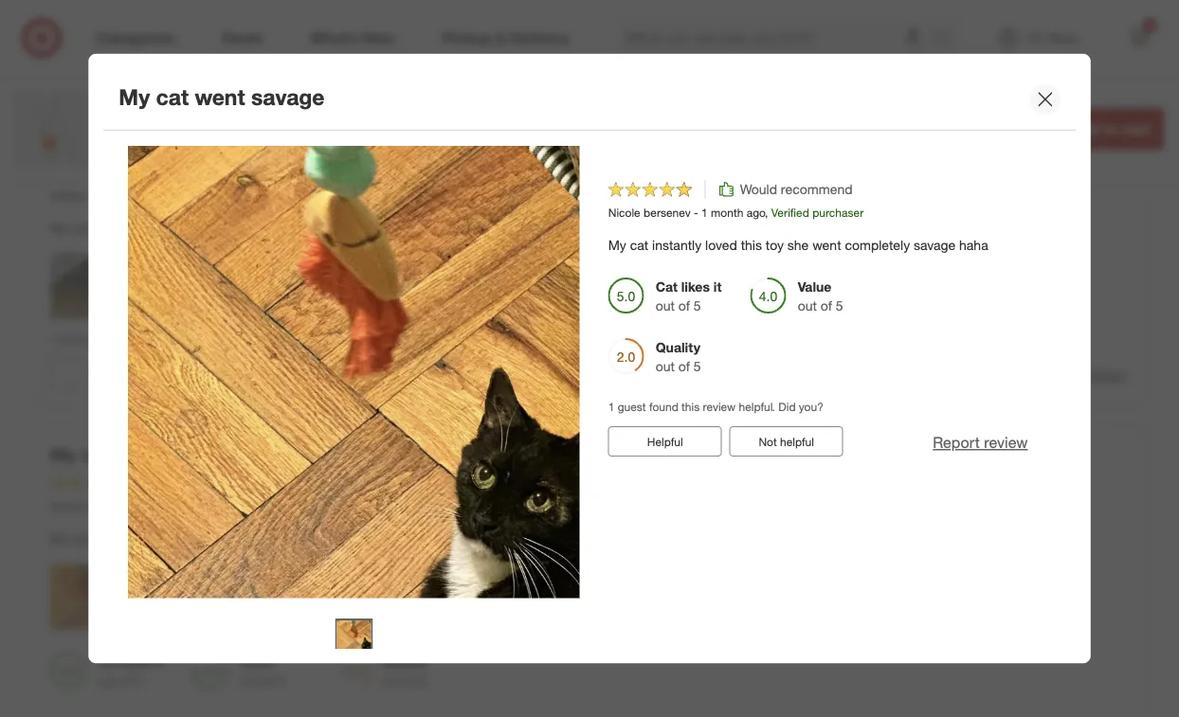 Task type: locate. For each thing, give the bounding box(es) containing it.
guests for report review button for would recommend
[[60, 332, 94, 346]]

with down barkley
[[241, 133, 277, 155]]

0 vertical spatial likes
[[682, 279, 710, 295]]

helpful.
[[186, 21, 223, 35], [186, 332, 223, 346], [739, 400, 776, 414]]

1 vertical spatial my cat instantly loved this toy she went completely savage haha
[[50, 531, 430, 548]]

2 guests found this review helpful. did you?
[[50, 21, 271, 35], [50, 332, 271, 346]]

0 vertical spatial haha
[[960, 237, 989, 253]]

& up wand
[[210, 92, 219, 111]]

completely
[[845, 237, 910, 253], [287, 531, 352, 548]]

helpful for would recommend
[[89, 367, 125, 381]]

image of fringe fish wand cat toy - orange - boots & barkley™ image
[[15, 91, 91, 167]]

0 vertical spatial nicole
[[608, 205, 641, 220]]

1 horizontal spatial loved
[[706, 237, 737, 253]]

guest review image 1 of 1, full size image inside zoomed image element
[[335, 619, 373, 657]]

1 vertical spatial report review
[[1030, 366, 1125, 384]]

1 horizontal spatial &
[[417, 116, 427, 135]]

2 vertical spatial helpful
[[647, 435, 683, 449]]

2 vertical spatial helpful.
[[739, 400, 776, 414]]

0 horizontal spatial quality out of 5
[[382, 654, 427, 690]]

recommend for savage
[[223, 475, 295, 492]]

it
[[128, 220, 136, 237], [272, 220, 279, 237], [714, 279, 722, 295], [156, 654, 164, 671]]

sound
[[478, 133, 531, 155]]

recommend
[[223, 164, 295, 181], [781, 181, 853, 197], [223, 475, 295, 492]]

1 vertical spatial found
[[97, 332, 126, 346]]

0 vertical spatial guests
[[60, 21, 94, 35]]

0 vertical spatial quality out of 5
[[656, 339, 701, 375]]

wand
[[190, 116, 230, 135]]

helpful inside my cat went savage dialog
[[647, 435, 683, 449]]

1 vertical spatial likes
[[123, 654, 152, 671]]

2 vertical spatial did
[[779, 400, 796, 414]]

not helpful button inside my cat went savage dialog
[[730, 427, 844, 457]]

guest
[[618, 400, 646, 414]]

0 horizontal spatial value
[[240, 654, 274, 671]]

my cat went savage dialog
[[88, 54, 1091, 668]]

cat likes it out of 5 inside my cat went savage dialog
[[656, 279, 722, 314]]

1 horizontal spatial 1
[[608, 400, 615, 414]]

not inside my cat went savage dialog
[[759, 435, 777, 449]]

you?
[[247, 21, 271, 35], [247, 332, 271, 346], [799, 400, 824, 414]]

1 vertical spatial report
[[1030, 366, 1077, 384]]

do
[[435, 133, 457, 155]]

0 vertical spatial loved
[[706, 237, 737, 253]]

1 vertical spatial helpful
[[222, 367, 256, 381]]

report inside my cat went savage dialog
[[933, 434, 980, 452]]

140 link
[[106, 143, 236, 165]]

not helpful for would recommend
[[201, 367, 256, 381]]

haha inside my cat went savage dialog
[[960, 237, 989, 253]]

0 vertical spatial toy
[[318, 133, 345, 155]]

2 vertical spatial report
[[933, 434, 980, 452]]

boots left do
[[370, 116, 413, 135]]

purchaser
[[813, 205, 864, 220], [254, 500, 306, 514]]

18
[[95, 189, 108, 203]]

0 horizontal spatial ago
[[139, 189, 158, 203]]

it inside my cat went savage dialog
[[714, 279, 722, 295]]

report
[[1030, 55, 1077, 73], [1030, 366, 1077, 384], [933, 434, 980, 452]]

of
[[679, 298, 690, 314], [821, 298, 832, 314], [679, 358, 690, 375], [120, 673, 132, 690], [263, 673, 274, 690], [405, 673, 416, 690]]

1 vertical spatial report review button
[[1030, 364, 1125, 386]]

0 horizontal spatial nicole
[[50, 500, 82, 514]]

guests
[[60, 21, 94, 35], [60, 332, 94, 346]]

2 for report review button for would recommend
[[50, 332, 57, 346]]

2 vertical spatial you?
[[799, 400, 824, 414]]

2 guests from the top
[[60, 332, 94, 346]]

1 horizontal spatial value out of 5
[[798, 279, 843, 314]]

month inside my cat went savage dialog
[[711, 205, 744, 220]]

she
[[788, 237, 809, 253], [229, 531, 251, 548]]

1 vertical spatial toy
[[766, 237, 784, 253]]

report review for would recommend
[[1030, 366, 1125, 384]]

2
[[50, 21, 57, 35], [50, 332, 57, 346]]

1 2 from the top
[[50, 21, 57, 35]]

report review button inside my cat went savage dialog
[[933, 432, 1028, 454]]

did inside my cat went savage dialog
[[779, 400, 796, 414]]

cat
[[156, 84, 189, 111], [81, 133, 108, 155], [72, 220, 90, 237], [630, 237, 649, 253], [656, 279, 678, 295], [81, 444, 108, 466], [72, 531, 90, 548], [98, 654, 120, 671]]

ago inside my cat went savage dialog
[[747, 205, 765, 220]]

found for would recommend
[[97, 332, 126, 346]]

0 horizontal spatial toy
[[208, 531, 226, 548]]

helpful. for would recommend
[[186, 332, 223, 346]]

bersenev
[[644, 205, 691, 220], [86, 500, 133, 514]]

review
[[151, 21, 183, 35], [1081, 55, 1125, 73], [151, 332, 183, 346], [1081, 366, 1125, 384], [703, 400, 736, 414], [984, 434, 1028, 452]]

0 vertical spatial &
[[210, 92, 219, 111]]

quality
[[656, 339, 701, 356], [382, 654, 427, 671]]

1 vertical spatial you?
[[247, 332, 271, 346]]

toy
[[318, 133, 345, 155], [766, 237, 784, 253], [208, 531, 226, 548]]

helpful
[[222, 56, 256, 70], [222, 367, 256, 381], [780, 435, 814, 449]]

helpful
[[89, 56, 125, 70], [89, 367, 125, 381], [647, 435, 683, 449]]

guest review image 1 of 1, full size image
[[128, 146, 580, 598], [335, 619, 373, 657]]

ago
[[139, 189, 158, 203], [747, 205, 765, 220], [189, 500, 207, 514]]

-
[[292, 116, 298, 135], [360, 116, 366, 135], [88, 189, 92, 203], [694, 205, 699, 220], [136, 500, 140, 514]]

0 horizontal spatial 1
[[144, 500, 150, 514]]

&
[[210, 92, 219, 111], [417, 116, 427, 135]]

savage
[[251, 84, 325, 111], [914, 237, 956, 253], [160, 444, 220, 466], [356, 531, 398, 548]]

2 horizontal spatial 1
[[702, 205, 708, 220]]

you? for out of 5
[[799, 400, 824, 414]]

and left don't
[[350, 133, 382, 155]]

0 vertical spatial value out of 5
[[798, 279, 843, 314]]

you? inside my cat went savage dialog
[[799, 400, 824, 414]]

2 vertical spatial not helpful button
[[730, 427, 844, 457]]

1 vertical spatial not helpful button
[[172, 359, 285, 389]]

report review inside my cat went savage dialog
[[933, 434, 1028, 452]]

found inside my cat went savage dialog
[[650, 400, 679, 414]]

went
[[195, 84, 245, 111], [813, 237, 842, 253], [113, 444, 155, 466], [254, 531, 283, 548]]

0 vertical spatial boots
[[165, 92, 206, 111]]

1 vertical spatial not
[[201, 367, 219, 381]]

0 vertical spatial with
[[241, 133, 277, 155]]

would
[[182, 164, 219, 181], [740, 181, 777, 197], [182, 475, 219, 492]]

my cat went savage inside dialog
[[119, 84, 325, 111]]

with right plays in the left of the page
[[244, 220, 268, 237]]

0 vertical spatial 2 guests found this review helpful. did you?
[[50, 21, 271, 35]]

you? for would recommend
[[247, 332, 271, 346]]

2 2 from the top
[[50, 332, 57, 346]]

1 guests from the top
[[60, 21, 94, 35]]

2 vertical spatial found
[[650, 400, 679, 414]]

value
[[798, 279, 832, 295], [240, 654, 274, 671]]

helpful button
[[50, 48, 164, 78], [50, 359, 164, 389], [608, 427, 722, 457]]

did
[[226, 21, 243, 35], [226, 332, 243, 346], [779, 400, 796, 414]]

likes inside my cat went savage dialog
[[682, 279, 710, 295]]

helpful. for out of 5
[[739, 400, 776, 414]]

would recommend for really
[[182, 164, 295, 181]]

2 guest review image 1 of 1, zoom in image from the top
[[50, 564, 117, 631]]

boots up fish
[[165, 92, 206, 111]]

1 horizontal spatial she
[[788, 237, 809, 253]]

play
[[627, 133, 663, 155]]

guest review image 1 of 1, zoom in image
[[50, 253, 117, 320], [50, 564, 117, 631]]

helpful. inside my cat went savage dialog
[[739, 400, 776, 414]]

0 vertical spatial ,
[[765, 205, 768, 220]]

and left always
[[139, 220, 162, 237]]

toy
[[263, 116, 288, 135]]

1 horizontal spatial bersenev
[[644, 205, 691, 220]]

2 horizontal spatial toy
[[766, 237, 784, 253]]

1 horizontal spatial quality
[[656, 339, 701, 356]]

bersenev inside my cat went savage dialog
[[644, 205, 691, 220]]

0 horizontal spatial haha
[[401, 531, 430, 548]]

report review
[[1030, 55, 1125, 73], [1030, 366, 1125, 384], [933, 434, 1028, 452]]

helpful button for would recommend
[[50, 359, 164, 389]]

my cat instantly loved this toy she went completely savage haha
[[608, 237, 989, 253], [50, 531, 430, 548]]

2 horizontal spatial ago
[[747, 205, 765, 220]]

verified
[[772, 205, 810, 220], [213, 500, 251, 514]]

purchaser inside my cat went savage dialog
[[813, 205, 864, 220]]

toy inside my cat went savage dialog
[[766, 237, 784, 253]]

not helpful button
[[172, 48, 285, 78], [172, 359, 285, 389], [730, 427, 844, 457]]

1 horizontal spatial instantly
[[652, 237, 702, 253]]

1 vertical spatial purchaser
[[254, 500, 306, 514]]

to
[[1103, 119, 1118, 138]]

search
[[926, 30, 972, 49]]

this
[[129, 21, 147, 35], [282, 133, 313, 155], [741, 237, 762, 253], [129, 332, 147, 346], [682, 400, 700, 414], [183, 531, 204, 548]]

2 vertical spatial helpful button
[[608, 427, 722, 457]]

report review button
[[1030, 54, 1125, 75], [1030, 364, 1125, 386], [933, 432, 1028, 454]]

1 guest review image 1 of 1, zoom in image from the top
[[50, 253, 117, 320]]

1 horizontal spatial haha
[[960, 237, 989, 253]]

is
[[113, 133, 127, 155]]

report review button for out of 5
[[933, 432, 1028, 454]]

,
[[765, 205, 768, 220], [207, 500, 210, 514]]

verified inside my cat went savage dialog
[[772, 205, 810, 220]]

out
[[656, 298, 675, 314], [798, 298, 817, 314], [656, 358, 675, 375], [98, 673, 117, 690], [240, 673, 259, 690], [382, 673, 401, 690]]

with
[[241, 133, 277, 155], [244, 220, 268, 237]]

loved
[[706, 237, 737, 253], [147, 531, 179, 548]]

1 vertical spatial nicole bersenev - 1 month ago , verified purchaser
[[50, 500, 306, 514]]

quality inside my cat went savage dialog
[[656, 339, 701, 356]]

0 vertical spatial report review button
[[1030, 54, 1125, 75]]

nicole bersenev - 1 month ago , verified purchaser
[[608, 205, 864, 220], [50, 500, 306, 514]]

loved inside my cat went savage dialog
[[706, 237, 737, 253]]

0 horizontal spatial ,
[[207, 500, 210, 514]]

not
[[201, 56, 219, 70], [201, 367, 219, 381], [759, 435, 777, 449]]

1 guest found this review helpful. did you?
[[608, 400, 824, 414]]

0 vertical spatial verified
[[772, 205, 810, 220]]

0 vertical spatial value
[[798, 279, 832, 295]]

a
[[462, 133, 473, 155]]

month
[[711, 205, 744, 220], [153, 500, 185, 514]]

1 horizontal spatial verified
[[772, 205, 810, 220]]

& left do
[[417, 116, 427, 135]]

1 vertical spatial she
[[229, 531, 251, 548]]

not helpful inside my cat went savage dialog
[[759, 435, 814, 449]]

helpful inside my cat went savage dialog
[[780, 435, 814, 449]]

found
[[97, 21, 126, 35], [97, 332, 126, 346], [650, 400, 679, 414]]

barkley™
[[432, 116, 495, 135]]

would recommend inside my cat went savage dialog
[[740, 181, 853, 197]]

0 vertical spatial month
[[711, 205, 744, 220]]

1 horizontal spatial likes
[[682, 279, 710, 295]]

What can we help you find? suggestions appear below search field
[[615, 17, 939, 59]]

1 vertical spatial helpful button
[[50, 359, 164, 389]]

0 horizontal spatial my cat instantly loved this toy she went completely savage haha
[[50, 531, 430, 548]]

1 vertical spatial helpful
[[89, 367, 125, 381]]

barkley
[[224, 92, 274, 111]]

cat likes it out of 5
[[656, 279, 722, 314], [98, 654, 164, 690]]

instantly
[[652, 237, 702, 253], [94, 531, 144, 548]]

helpful button for out of 5
[[608, 427, 722, 457]]

quality out of 5
[[656, 339, 701, 375], [382, 654, 427, 690]]

likes
[[682, 279, 710, 295], [123, 654, 152, 671]]

not for would recommend
[[201, 367, 219, 381]]

1 vertical spatial ago
[[747, 205, 765, 220]]

so
[[536, 133, 556, 155]]

helpful for out of 5
[[647, 435, 683, 449]]

1 vertical spatial haha
[[401, 531, 430, 548]]

fringe
[[106, 116, 151, 135]]

boots
[[165, 92, 206, 111], [370, 116, 413, 135]]

1 vertical spatial quality out of 5
[[382, 654, 427, 690]]

1 vertical spatial guest review image 1 of 1, full size image
[[335, 619, 373, 657]]

0 vertical spatial found
[[97, 21, 126, 35]]

orange
[[302, 116, 355, 135]]

quality out of 5 inside my cat went savage dialog
[[656, 339, 701, 375]]

would for really
[[182, 164, 219, 181]]

not helpful button for would recommend
[[172, 359, 285, 389]]

5
[[694, 298, 701, 314], [836, 298, 843, 314], [694, 358, 701, 375], [136, 673, 143, 690], [278, 673, 285, 690], [420, 673, 427, 690]]

1 vertical spatial did
[[226, 332, 243, 346]]

add to cart button
[[1058, 108, 1164, 150]]

haha
[[960, 237, 989, 253], [401, 531, 430, 548]]

0 horizontal spatial verified
[[213, 500, 251, 514]]

my
[[119, 84, 150, 111], [50, 133, 76, 155], [50, 220, 68, 237], [608, 237, 627, 253], [50, 444, 76, 466], [50, 531, 68, 548]]

report review for out of 5
[[933, 434, 1028, 452]]

1 horizontal spatial ,
[[765, 205, 768, 220]]

search button
[[926, 17, 972, 63]]

cat
[[234, 116, 259, 135]]

would recommend
[[182, 164, 295, 181], [740, 181, 853, 197], [182, 475, 295, 492]]

and
[[350, 133, 382, 155], [139, 220, 162, 237]]

2 2 guests found this review helpful. did you? from the top
[[50, 332, 271, 346]]

0 horizontal spatial completely
[[287, 531, 352, 548]]

1 vertical spatial nicole
[[50, 500, 82, 514]]

1
[[702, 205, 708, 220], [608, 400, 615, 414], [144, 500, 150, 514]]

report for out of 5
[[933, 434, 980, 452]]

did for out of 5
[[779, 400, 796, 414]]

1 vertical spatial helpful.
[[186, 332, 223, 346]]

0 vertical spatial bersenev
[[644, 205, 691, 220]]

0 horizontal spatial value out of 5
[[240, 654, 285, 690]]

0 vertical spatial completely
[[845, 237, 910, 253]]

2 vertical spatial helpful
[[780, 435, 814, 449]]

not helpful
[[201, 56, 256, 70], [201, 367, 256, 381], [759, 435, 814, 449]]

nicole
[[608, 205, 641, 220], [50, 500, 82, 514]]

guest review image 1 of 1, zoom in image for is
[[50, 253, 117, 320]]

2 vertical spatial report review
[[933, 434, 1028, 452]]

1 horizontal spatial and
[[350, 133, 382, 155]]

my cat went savage
[[119, 84, 325, 111], [50, 444, 220, 466]]

0 vertical spatial helpful.
[[186, 21, 223, 35]]



Task type: describe. For each thing, give the bounding box(es) containing it.
, inside my cat went savage dialog
[[765, 205, 768, 220]]

0 vertical spatial and
[[350, 133, 382, 155]]

0 horizontal spatial instantly
[[94, 531, 144, 548]]

0 vertical spatial report review
[[1030, 55, 1125, 73]]

recommend inside my cat went savage dialog
[[781, 181, 853, 197]]

0 horizontal spatial month
[[153, 500, 185, 514]]

0 horizontal spatial cat likes it out of 5
[[98, 654, 164, 690]]

completely inside my cat went savage dialog
[[845, 237, 910, 253]]

0 horizontal spatial purchaser
[[254, 500, 306, 514]]

really
[[132, 133, 179, 155]]

1 vertical spatial verified
[[213, 500, 251, 514]]

would recommend for savage
[[182, 475, 295, 492]]

would inside my cat went savage dialog
[[740, 181, 777, 197]]

we
[[561, 133, 586, 155]]

my cat loves it and always plays with it
[[50, 220, 279, 237]]

add
[[1070, 119, 1099, 138]]

my cat is really happy with this toy and don't do a sound so we can play late
[[50, 133, 699, 155]]

0 vertical spatial did
[[226, 21, 243, 35]]

helpful for would recommend
[[222, 367, 256, 381]]

1 vertical spatial 1
[[608, 400, 615, 414]]

2 vertical spatial 1
[[144, 500, 150, 514]]

would for savage
[[182, 475, 219, 492]]

1 vertical spatial value
[[240, 654, 274, 671]]

recommend for really
[[223, 164, 295, 181]]

0 horizontal spatial &
[[210, 92, 219, 111]]

report review button for would recommend
[[1030, 364, 1125, 386]]

not helpful for out of 5
[[759, 435, 814, 449]]

1 horizontal spatial ago
[[189, 500, 207, 514]]

1 vertical spatial completely
[[287, 531, 352, 548]]

0 vertical spatial not helpful
[[201, 56, 256, 70]]

1 vertical spatial my cat went savage
[[50, 444, 220, 466]]

all
[[146, 92, 161, 111]]

value inside my cat went savage dialog
[[798, 279, 832, 295]]

cart
[[1122, 119, 1152, 138]]

- inside my cat went savage dialog
[[694, 205, 699, 220]]

report for would recommend
[[1030, 366, 1077, 384]]

happy
[[184, 133, 236, 155]]

loves
[[94, 220, 125, 237]]

0 vertical spatial helpful
[[222, 56, 256, 70]]

late
[[668, 133, 699, 155]]

plays
[[209, 220, 240, 237]]

instantly inside my cat went savage dialog
[[652, 237, 702, 253]]

0 vertical spatial you?
[[247, 21, 271, 35]]

add to cart
[[1070, 119, 1152, 138]]

9 link
[[1118, 17, 1160, 59]]

140
[[195, 144, 217, 161]]

0 horizontal spatial nicole bersenev - 1 month ago , verified purchaser
[[50, 500, 306, 514]]

nicole bersenev - 1 month ago , verified purchaser inside my cat went savage dialog
[[608, 205, 864, 220]]

1 vertical spatial &
[[417, 116, 427, 135]]

2 for the topmost report review button
[[50, 21, 57, 35]]

1 2 guests found this review helpful. did you? from the top
[[50, 21, 271, 35]]

1 horizontal spatial toy
[[318, 133, 345, 155]]

amelia - 18 days ago
[[50, 189, 158, 203]]

0 vertical spatial guest review image 1 of 1, full size image
[[128, 146, 580, 598]]

nicole inside my cat went savage dialog
[[608, 205, 641, 220]]

not helpful button for out of 5
[[730, 427, 844, 457]]

0 vertical spatial 1
[[702, 205, 708, 220]]

value out of 5 inside my cat went savage dialog
[[798, 279, 843, 314]]

0 vertical spatial helpful button
[[50, 48, 164, 78]]

days
[[111, 189, 135, 203]]

1 vertical spatial boots
[[370, 116, 413, 135]]

0 horizontal spatial bersenev
[[86, 500, 133, 514]]

0 horizontal spatial and
[[139, 220, 162, 237]]

helpful for out of 5
[[780, 435, 814, 449]]

0 vertical spatial not
[[201, 56, 219, 70]]

zoomed image element
[[128, 146, 580, 668]]

9
[[1147, 19, 1152, 31]]

guests for the topmost report review button
[[60, 21, 94, 35]]

1 vertical spatial loved
[[147, 531, 179, 548]]

1 vertical spatial quality
[[382, 654, 427, 671]]

always
[[165, 220, 205, 237]]

can
[[591, 133, 622, 155]]

0 vertical spatial ago
[[139, 189, 158, 203]]

1 vertical spatial with
[[244, 220, 268, 237]]

did for would recommend
[[226, 332, 243, 346]]

not for out of 5
[[759, 435, 777, 449]]

found for out of 5
[[650, 400, 679, 414]]

she inside my cat went savage dialog
[[788, 237, 809, 253]]

1 vertical spatial value out of 5
[[240, 654, 285, 690]]

don't
[[387, 133, 430, 155]]

amelia
[[50, 189, 85, 203]]

0 horizontal spatial she
[[229, 531, 251, 548]]

0 vertical spatial not helpful button
[[172, 48, 285, 78]]

0 vertical spatial helpful
[[89, 56, 125, 70]]

shop all boots & barkley fringe fish wand cat toy - orange - boots & barkley™
[[106, 92, 495, 135]]

0 vertical spatial report
[[1030, 55, 1077, 73]]

my cat instantly loved this toy she went completely savage haha inside my cat went savage dialog
[[608, 237, 989, 253]]

fish
[[156, 116, 185, 135]]

guest review image 1 of 1, zoom in image for went
[[50, 564, 117, 631]]

shop
[[106, 92, 142, 111]]



Task type: vqa. For each thing, say whether or not it's contained in the screenshot.
Did corresponding to Would recommend
yes



